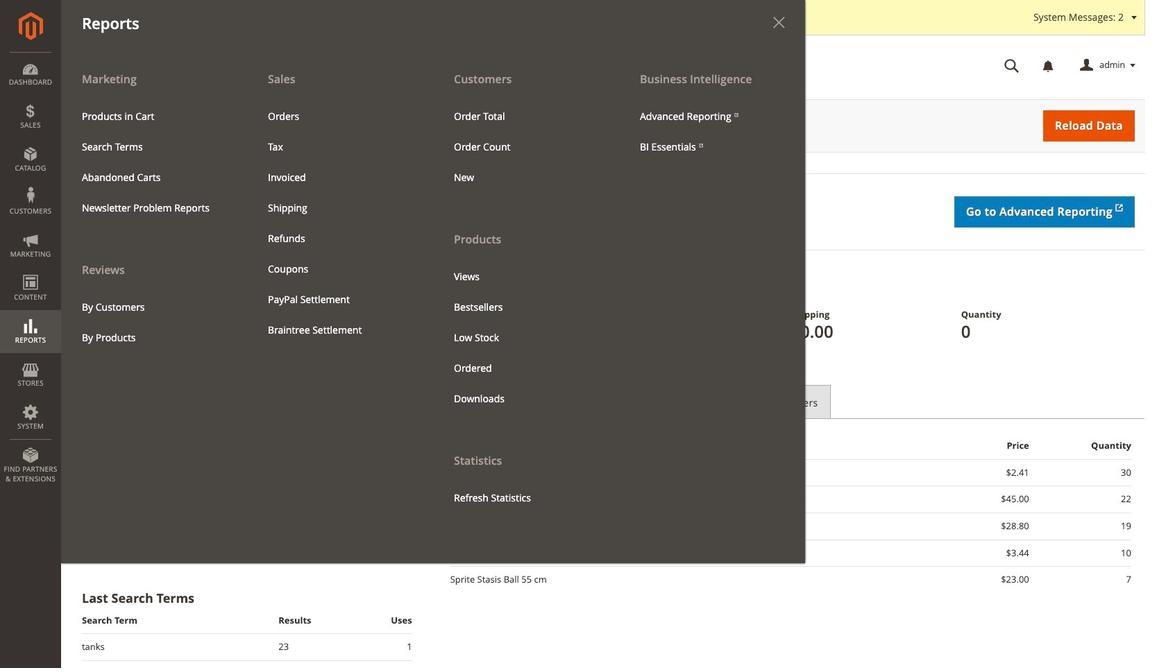 Task type: vqa. For each thing, say whether or not it's contained in the screenshot.
menu
yes



Task type: describe. For each thing, give the bounding box(es) containing it.
magento admin panel image
[[18, 12, 43, 40]]



Task type: locate. For each thing, give the bounding box(es) containing it.
menu bar
[[0, 0, 806, 564]]

menu
[[61, 64, 806, 564], [61, 64, 247, 353], [433, 64, 619, 513], [72, 101, 237, 223], [258, 101, 423, 346], [444, 101, 609, 193], [630, 101, 795, 162], [444, 261, 609, 414], [72, 292, 237, 353]]



